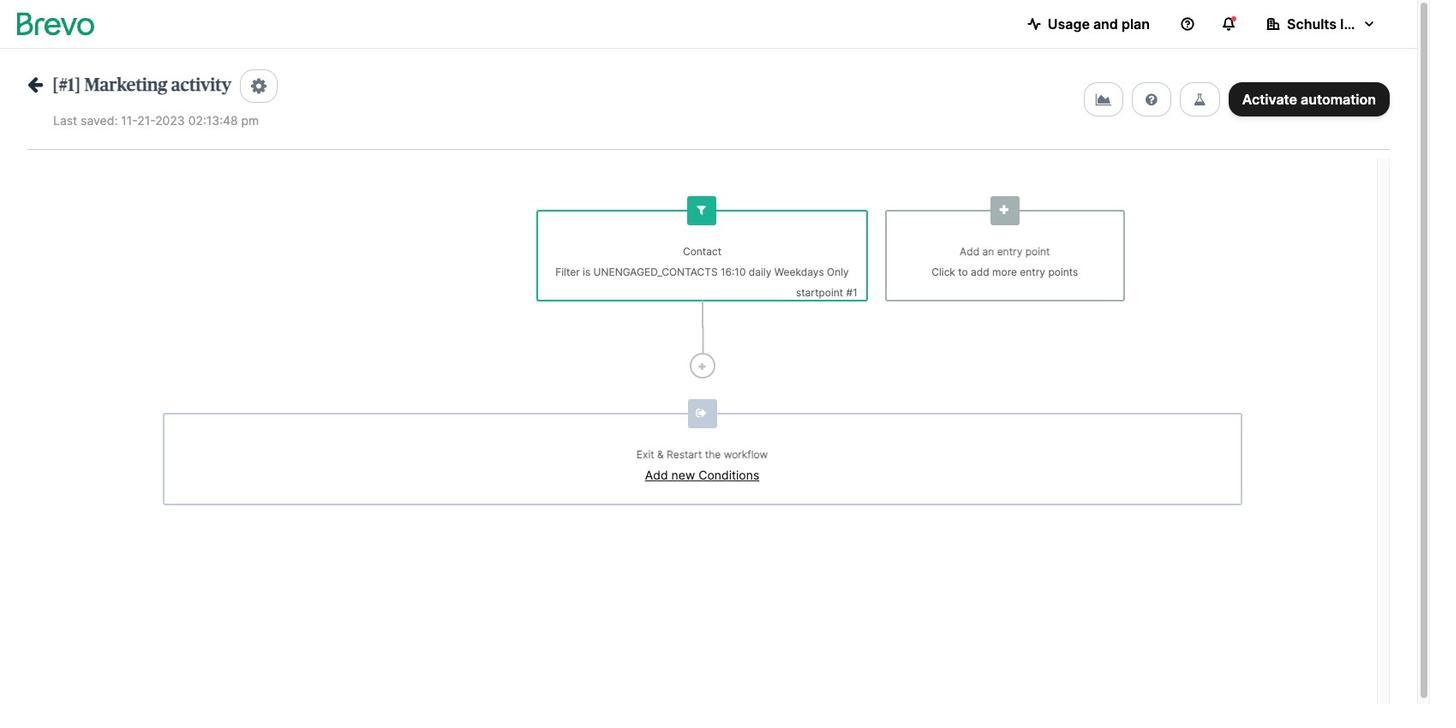Task type: vqa. For each thing, say whether or not it's contained in the screenshot.
Schults Inc button at the top
yes



Task type: locate. For each thing, give the bounding box(es) containing it.
1 vertical spatial entry
[[1020, 266, 1046, 279]]

and
[[1094, 15, 1119, 33]]

1 vertical spatial add
[[645, 468, 668, 483]]

workflow
[[724, 448, 768, 461]]

0 vertical spatial add
[[960, 245, 980, 258]]

0 horizontal spatial add
[[645, 468, 668, 483]]

entry down point
[[1020, 266, 1046, 279]]

new
[[672, 468, 695, 483]]

add inside 'add an entry point click to add more entry points'
[[960, 245, 980, 258]]

weekdays
[[775, 266, 824, 279]]

contact filter is unengaged_contacts 16:10 daily weekdays only startpoint #1
[[556, 245, 858, 299]]

&
[[658, 448, 664, 461]]

unengaged_contacts
[[594, 266, 718, 279]]

add an entry point click to add more entry points
[[932, 245, 1079, 279]]

add new conditions link
[[645, 468, 760, 483]]

last saved: 11-21-2023 02:13:48 pm
[[53, 113, 259, 128]]

entry up more
[[997, 245, 1023, 258]]

inc
[[1341, 15, 1361, 33]]

add left an
[[960, 245, 980, 258]]

usage and plan
[[1048, 15, 1150, 33]]

restart
[[667, 448, 702, 461]]

activity
[[171, 76, 231, 94]]

exit & restart the workflow add new conditions
[[637, 448, 768, 483]]

schults inc button
[[1253, 7, 1390, 41]]

add down &
[[645, 468, 668, 483]]

point
[[1026, 245, 1050, 258]]

activate automation
[[1243, 91, 1377, 108]]

saved:
[[81, 113, 118, 128]]

schults inc
[[1288, 15, 1361, 33]]

plan
[[1122, 15, 1150, 33]]

contact
[[683, 245, 722, 258]]

[#1]                             marketing activity link
[[27, 75, 231, 94]]

entry
[[997, 245, 1023, 258], [1020, 266, 1046, 279]]

the
[[705, 448, 721, 461]]

[#1]
[[52, 76, 81, 94]]

add inside exit & restart the workflow add new conditions
[[645, 468, 668, 483]]

automation
[[1301, 91, 1377, 108]]

1 horizontal spatial add
[[960, 245, 980, 258]]

02:13:48
[[188, 113, 238, 128]]

an
[[983, 245, 995, 258]]

usage
[[1048, 15, 1090, 33]]

add
[[960, 245, 980, 258], [645, 468, 668, 483]]

last
[[53, 113, 77, 128]]



Task type: describe. For each thing, give the bounding box(es) containing it.
schults
[[1288, 15, 1337, 33]]

click
[[932, 266, 956, 279]]

cog image
[[251, 77, 267, 95]]

21-
[[137, 113, 155, 128]]

0 vertical spatial entry
[[997, 245, 1023, 258]]

activate automation button
[[1229, 82, 1390, 117]]

add
[[971, 266, 990, 279]]

arrow left image
[[27, 75, 43, 93]]

11-
[[121, 113, 137, 128]]

pm
[[241, 113, 259, 128]]

16:10
[[721, 266, 746, 279]]

activate
[[1243, 91, 1298, 108]]

is
[[583, 266, 591, 279]]

startpoint
[[796, 286, 844, 299]]

question circle image
[[1146, 93, 1158, 106]]

exit
[[637, 448, 655, 461]]

filter
[[556, 266, 580, 279]]

points
[[1049, 266, 1079, 279]]

area chart image
[[1096, 93, 1112, 106]]

marketing
[[85, 76, 167, 94]]

more
[[993, 266, 1017, 279]]

only
[[827, 266, 849, 279]]

usage and plan button
[[1014, 7, 1164, 41]]

flask image
[[1194, 93, 1207, 106]]

[#1]                             marketing activity
[[52, 76, 231, 94]]

daily
[[749, 266, 772, 279]]

conditions
[[699, 468, 760, 483]]

#1
[[847, 286, 858, 299]]

2023
[[155, 113, 185, 128]]

to
[[959, 266, 968, 279]]



